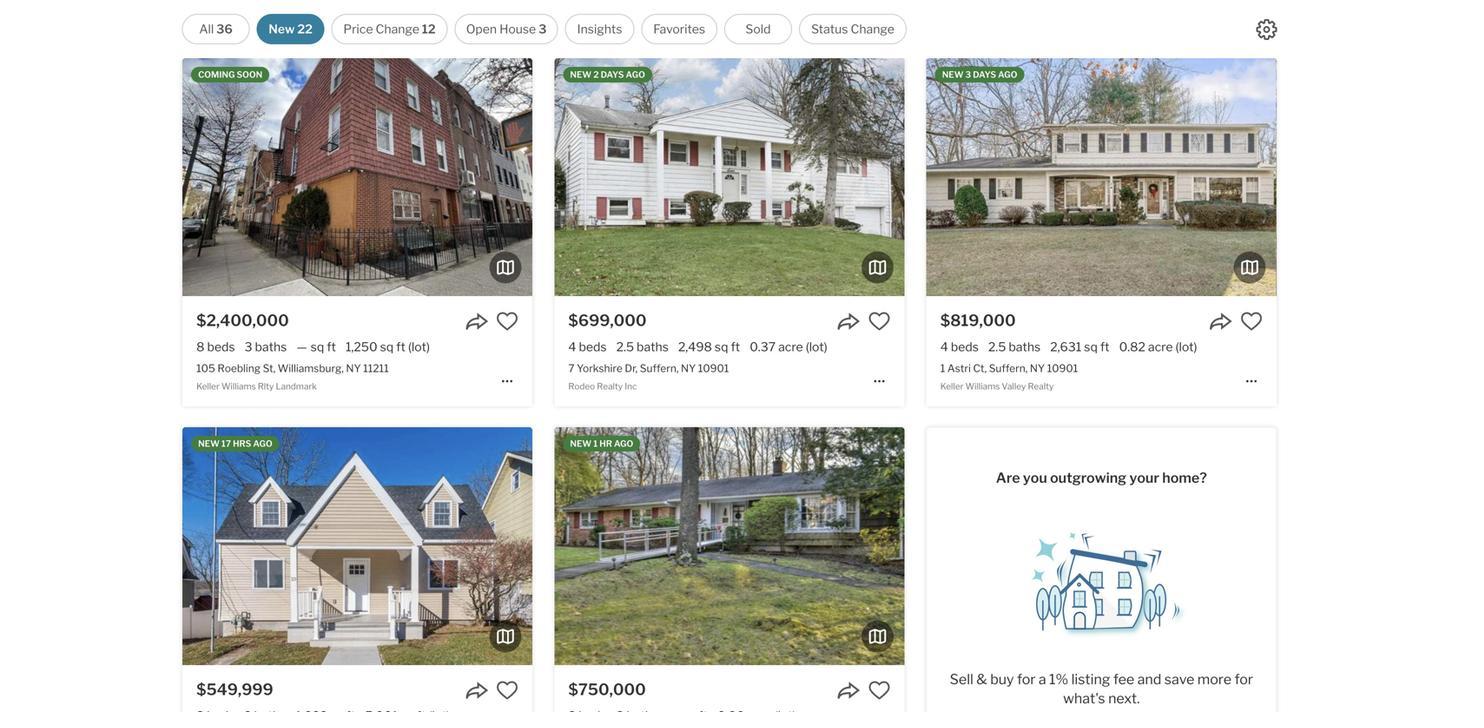 Task type: describe. For each thing, give the bounding box(es) containing it.
2,631 sq ft
[[1051, 340, 1110, 355]]

sq for 2,498
[[715, 340, 729, 355]]

New radio
[[257, 14, 325, 44]]

status
[[812, 22, 848, 36]]

Open House radio
[[455, 14, 558, 44]]

ago for $699,000
[[626, 70, 645, 80]]

2 photo of 23 wilkin ave, middletown, ny 10940 image from the left
[[533, 428, 883, 666]]

2
[[594, 70, 599, 80]]

roebling
[[218, 362, 261, 375]]

10901 for $819,000
[[1048, 362, 1079, 375]]

beds for $2,400,000
[[207, 340, 235, 355]]

landmark
[[276, 381, 317, 392]]

$549,999
[[196, 680, 273, 700]]

1 photo of 105 roebling st, williamsburg, ny 11211 image from the left
[[183, 58, 533, 296]]

2.5 for $699,000
[[617, 340, 634, 355]]

soon
[[237, 70, 263, 80]]

0.82 acre (lot)
[[1120, 340, 1198, 355]]

Favorites radio
[[642, 14, 718, 44]]

favorite button checkbox for $549,999
[[496, 680, 519, 702]]

0.37
[[750, 340, 776, 355]]

7 yorkshire dr, suffern, ny 10901 rodeo realty inc
[[569, 362, 729, 392]]

baths for $819,000
[[1009, 340, 1041, 355]]

house
[[500, 22, 536, 36]]

favorite button image for $819,000
[[1241, 310, 1263, 333]]

0 horizontal spatial 3
[[245, 340, 252, 355]]

1 photo of 7 yorkshire dr, suffern, ny 10901 image from the left
[[555, 58, 905, 296]]

1 photo of 36 hampshire hill rd, upper saddle river, nj 07458 image from the left
[[555, 428, 905, 666]]

what's
[[1064, 690, 1106, 707]]

1,250
[[346, 340, 378, 355]]

ago for $819,000
[[999, 70, 1018, 80]]

favorite button image for $2,400,000
[[496, 310, 519, 333]]

0.82
[[1120, 340, 1146, 355]]

williamsburg,
[[278, 362, 344, 375]]

new
[[269, 22, 295, 36]]

open house 3
[[466, 22, 547, 36]]

1 astri ct, suffern, ny 10901 keller williams valley realty
[[941, 362, 1079, 392]]

3 baths
[[245, 340, 287, 355]]

$2,400,000
[[196, 311, 289, 330]]

fee
[[1114, 671, 1135, 688]]

2,631
[[1051, 340, 1082, 355]]

rlty
[[258, 381, 274, 392]]

Status Change radio
[[799, 14, 907, 44]]

4 beds for $699,000
[[569, 340, 607, 355]]

favorite button image for $549,999
[[496, 680, 519, 702]]

open
[[466, 22, 497, 36]]

listing
[[1072, 671, 1111, 688]]

outgrowing
[[1051, 470, 1127, 487]]

williams for $2,400,000
[[222, 381, 256, 392]]

williams for $819,000
[[966, 381, 1000, 392]]

favorite button checkbox for $2,400,000
[[496, 310, 519, 333]]

36
[[216, 22, 233, 36]]

(lot) for $819,000
[[1176, 340, 1198, 355]]

sq for 1,250
[[380, 340, 394, 355]]

Insights radio
[[565, 14, 635, 44]]

option group containing all
[[182, 14, 907, 44]]

rodeo
[[569, 381, 595, 392]]

coming soon
[[198, 70, 263, 80]]

3 inside the open house radio
[[539, 22, 547, 36]]

keller for $2,400,000
[[196, 381, 220, 392]]

valley
[[1002, 381, 1026, 392]]

11211
[[363, 362, 389, 375]]

2 horizontal spatial 3
[[966, 70, 972, 80]]

4 for $699,000
[[569, 340, 577, 355]]

new 22
[[269, 22, 313, 36]]

7
[[569, 362, 575, 375]]

an image of a house image
[[1015, 520, 1189, 638]]

all
[[199, 22, 214, 36]]

new 2 days ago
[[570, 70, 645, 80]]

favorite button image for $750,000
[[869, 680, 891, 702]]

price
[[344, 22, 373, 36]]

all 36
[[199, 22, 233, 36]]

favorite button checkbox for $699,000
[[869, 310, 891, 333]]

2.5 baths for $819,000
[[989, 340, 1041, 355]]

realty inside the 7 yorkshire dr, suffern, ny 10901 rodeo realty inc
[[597, 381, 623, 392]]

1 (lot) from the left
[[408, 340, 430, 355]]

yorkshire
[[577, 362, 623, 375]]

are you outgrowing your home?
[[996, 470, 1208, 487]]

17
[[222, 439, 231, 449]]

status change
[[812, 22, 895, 36]]

105 roebling st, williamsburg, ny 11211 keller williams rlty landmark
[[196, 362, 389, 392]]

inc
[[625, 381, 637, 392]]

beds for $819,000
[[951, 340, 979, 355]]

22
[[297, 22, 313, 36]]

ct,
[[974, 362, 987, 375]]

favorite button checkbox for $819,000
[[1241, 310, 1263, 333]]

$699,000
[[569, 311, 647, 330]]

beds for $699,000
[[579, 340, 607, 355]]

sq for —
[[311, 340, 324, 355]]

are
[[996, 470, 1021, 487]]

new 1 hr ago
[[570, 439, 634, 449]]

sell
[[950, 671, 974, 688]]

you
[[1024, 470, 1048, 487]]

2 for from the left
[[1235, 671, 1254, 688]]

4 for $819,000
[[941, 340, 949, 355]]

ago for $549,999
[[253, 439, 273, 449]]

dr,
[[625, 362, 638, 375]]

new 3 days ago
[[943, 70, 1018, 80]]

buy
[[991, 671, 1015, 688]]



Task type: vqa. For each thing, say whether or not it's contained in the screenshot.
WHAT'S
yes



Task type: locate. For each thing, give the bounding box(es) containing it.
beds up astri
[[951, 340, 979, 355]]

acre right 0.82
[[1149, 340, 1173, 355]]

105
[[196, 362, 215, 375]]

1 horizontal spatial for
[[1235, 671, 1254, 688]]

1 left hr
[[594, 439, 598, 449]]

st,
[[263, 362, 276, 375]]

1 ny from the left
[[346, 362, 361, 375]]

2 realty from the left
[[1028, 381, 1054, 392]]

baths up the 7 yorkshire dr, suffern, ny 10901 rodeo realty inc at bottom
[[637, 340, 669, 355]]

ft
[[327, 340, 336, 355], [396, 340, 406, 355], [731, 340, 740, 355], [1101, 340, 1110, 355]]

0 horizontal spatial favorite button checkbox
[[496, 680, 519, 702]]

acre right 0.37
[[779, 340, 803, 355]]

1 horizontal spatial suffern,
[[989, 362, 1028, 375]]

keller inside 1 astri ct, suffern, ny 10901 keller williams valley realty
[[941, 381, 964, 392]]

2 horizontal spatial ny
[[1030, 362, 1045, 375]]

3 baths from the left
[[1009, 340, 1041, 355]]

12
[[422, 22, 436, 36]]

ny right ct,
[[1030, 362, 1045, 375]]

0 horizontal spatial keller
[[196, 381, 220, 392]]

2.5
[[617, 340, 634, 355], [989, 340, 1007, 355]]

—
[[297, 340, 307, 355]]

8 beds
[[196, 340, 235, 355]]

suffern,
[[640, 362, 679, 375], [989, 362, 1028, 375]]

1 horizontal spatial days
[[973, 70, 997, 80]]

realty right "valley"
[[1028, 381, 1054, 392]]

ago for $750,000
[[614, 439, 634, 449]]

for left the 'a'
[[1017, 671, 1036, 688]]

1 horizontal spatial ny
[[681, 362, 696, 375]]

beds up yorkshire
[[579, 340, 607, 355]]

1 2.5 baths from the left
[[617, 340, 669, 355]]

williams down roebling
[[222, 381, 256, 392]]

keller for $819,000
[[941, 381, 964, 392]]

Price Change radio
[[332, 14, 448, 44]]

acre for $699,000
[[779, 340, 803, 355]]

4 beds for $819,000
[[941, 340, 979, 355]]

3 beds from the left
[[951, 340, 979, 355]]

keller down 105
[[196, 381, 220, 392]]

Sold radio
[[725, 14, 792, 44]]

suffern, up "valley"
[[989, 362, 1028, 375]]

2 suffern, from the left
[[989, 362, 1028, 375]]

10901 inside the 7 yorkshire dr, suffern, ny 10901 rodeo realty inc
[[698, 362, 729, 375]]

favorite button checkbox
[[1241, 310, 1263, 333], [496, 680, 519, 702], [869, 680, 891, 702]]

1 horizontal spatial favorite button checkbox
[[869, 680, 891, 702]]

0 horizontal spatial baths
[[255, 340, 287, 355]]

2 4 beds from the left
[[941, 340, 979, 355]]

4 beds up astri
[[941, 340, 979, 355]]

1 baths from the left
[[255, 340, 287, 355]]

1 horizontal spatial 10901
[[1048, 362, 1079, 375]]

1 10901 from the left
[[698, 362, 729, 375]]

sold
[[746, 22, 771, 36]]

0 vertical spatial 3
[[539, 22, 547, 36]]

ny for $2,400,000
[[346, 362, 361, 375]]

insights
[[577, 22, 623, 36]]

photo of 105 roebling st, williamsburg, ny 11211 image
[[183, 58, 533, 296], [533, 58, 883, 296]]

2 days from the left
[[973, 70, 997, 80]]

0 horizontal spatial 1
[[594, 439, 598, 449]]

2 horizontal spatial baths
[[1009, 340, 1041, 355]]

$819,000
[[941, 311, 1016, 330]]

realty down yorkshire
[[597, 381, 623, 392]]

williams inside 1 astri ct, suffern, ny 10901 keller williams valley realty
[[966, 381, 1000, 392]]

ny for $699,000
[[681, 362, 696, 375]]

ny inside '105 roebling st, williamsburg, ny 11211 keller williams rlty landmark'
[[346, 362, 361, 375]]

sq right 2,631 on the right top of page
[[1085, 340, 1098, 355]]

1 inside 1 astri ct, suffern, ny 10901 keller williams valley realty
[[941, 362, 946, 375]]

ft left 0.82
[[1101, 340, 1110, 355]]

1 days from the left
[[601, 70, 624, 80]]

2 acre from the left
[[1149, 340, 1173, 355]]

1 favorite button checkbox from the left
[[496, 310, 519, 333]]

3 (lot) from the left
[[1176, 340, 1198, 355]]

$750,000
[[569, 680, 646, 700]]

and
[[1138, 671, 1162, 688]]

1%
[[1050, 671, 1069, 688]]

4 up astri
[[941, 340, 949, 355]]

realty inside 1 astri ct, suffern, ny 10901 keller williams valley realty
[[1028, 381, 1054, 392]]

suffern, for $819,000
[[989, 362, 1028, 375]]

1 vertical spatial 1
[[594, 439, 598, 449]]

0 horizontal spatial favorite button image
[[496, 680, 519, 702]]

change inside option
[[851, 22, 895, 36]]

1 4 beds from the left
[[569, 340, 607, 355]]

0 horizontal spatial ny
[[346, 362, 361, 375]]

2,498
[[679, 340, 712, 355]]

sq
[[311, 340, 324, 355], [380, 340, 394, 355], [715, 340, 729, 355], [1085, 340, 1098, 355]]

3 ny from the left
[[1030, 362, 1045, 375]]

ago
[[626, 70, 645, 80], [999, 70, 1018, 80], [253, 439, 273, 449], [614, 439, 634, 449]]

ft for 1,250 sq ft (lot)
[[396, 340, 406, 355]]

1,250 sq ft (lot)
[[346, 340, 430, 355]]

option group
[[182, 14, 907, 44]]

(lot) right 0.82
[[1176, 340, 1198, 355]]

0 horizontal spatial williams
[[222, 381, 256, 392]]

1 horizontal spatial favorite button checkbox
[[869, 310, 891, 333]]

next.
[[1109, 690, 1140, 707]]

favorite button checkbox
[[496, 310, 519, 333], [869, 310, 891, 333]]

ny left 11211
[[346, 362, 361, 375]]

change for status
[[851, 22, 895, 36]]

1 photo of 1 astri ct, suffern, ny 10901 image from the left
[[927, 58, 1277, 296]]

2.5 baths for $699,000
[[617, 340, 669, 355]]

ny inside the 7 yorkshire dr, suffern, ny 10901 rodeo realty inc
[[681, 362, 696, 375]]

keller down astri
[[941, 381, 964, 392]]

2,498 sq ft
[[679, 340, 740, 355]]

2 horizontal spatial beds
[[951, 340, 979, 355]]

2 williams from the left
[[966, 381, 1000, 392]]

ny
[[346, 362, 361, 375], [681, 362, 696, 375], [1030, 362, 1045, 375]]

suffern, inside the 7 yorkshire dr, suffern, ny 10901 rodeo realty inc
[[640, 362, 679, 375]]

suffern, right dr,
[[640, 362, 679, 375]]

0 horizontal spatial 4
[[569, 340, 577, 355]]

1 horizontal spatial 2.5
[[989, 340, 1007, 355]]

hrs
[[233, 439, 251, 449]]

4 beds up yorkshire
[[569, 340, 607, 355]]

10901
[[698, 362, 729, 375], [1048, 362, 1079, 375]]

1 left astri
[[941, 362, 946, 375]]

sq right "2,498"
[[715, 340, 729, 355]]

sq up 11211
[[380, 340, 394, 355]]

williams inside '105 roebling st, williamsburg, ny 11211 keller williams rlty landmark'
[[222, 381, 256, 392]]

1 horizontal spatial acre
[[1149, 340, 1173, 355]]

1 acre from the left
[[779, 340, 803, 355]]

1 photo of 23 wilkin ave, middletown, ny 10940 image from the left
[[183, 428, 533, 666]]

1 horizontal spatial williams
[[966, 381, 1000, 392]]

favorite button image
[[496, 310, 519, 333], [869, 310, 891, 333], [869, 680, 891, 702]]

1 ft from the left
[[327, 340, 336, 355]]

10901 down 2,498 sq ft
[[698, 362, 729, 375]]

(lot)
[[408, 340, 430, 355], [806, 340, 828, 355], [1176, 340, 1198, 355]]

2 photo of 105 roebling st, williamsburg, ny 11211 image from the left
[[533, 58, 883, 296]]

0 horizontal spatial 4 beds
[[569, 340, 607, 355]]

baths for $699,000
[[637, 340, 669, 355]]

1 vertical spatial favorite button image
[[496, 680, 519, 702]]

1 horizontal spatial baths
[[637, 340, 669, 355]]

1 horizontal spatial keller
[[941, 381, 964, 392]]

baths for $2,400,000
[[255, 340, 287, 355]]

ft for — sq ft
[[327, 340, 336, 355]]

2.5 up 1 astri ct, suffern, ny 10901 keller williams valley realty
[[989, 340, 1007, 355]]

keller
[[196, 381, 220, 392], [941, 381, 964, 392]]

favorites
[[654, 22, 706, 36]]

williams
[[222, 381, 256, 392], [966, 381, 1000, 392]]

baths up 1 astri ct, suffern, ny 10901 keller williams valley realty
[[1009, 340, 1041, 355]]

2 photo of 36 hampshire hill rd, upper saddle river, nj 07458 image from the left
[[905, 428, 1255, 666]]

2 (lot) from the left
[[806, 340, 828, 355]]

2 10901 from the left
[[1048, 362, 1079, 375]]

0 horizontal spatial suffern,
[[640, 362, 679, 375]]

days for $699,000
[[601, 70, 624, 80]]

1 horizontal spatial 4 beds
[[941, 340, 979, 355]]

2 vertical spatial 3
[[245, 340, 252, 355]]

ft for 2,631 sq ft
[[1101, 340, 1110, 355]]

4 sq from the left
[[1085, 340, 1098, 355]]

favorite button checkbox for $750,000
[[869, 680, 891, 702]]

2 ny from the left
[[681, 362, 696, 375]]

8
[[196, 340, 205, 355]]

3 ft from the left
[[731, 340, 740, 355]]

days
[[601, 70, 624, 80], [973, 70, 997, 80]]

0 horizontal spatial 2.5 baths
[[617, 340, 669, 355]]

acre
[[779, 340, 803, 355], [1149, 340, 1173, 355]]

baths up st,
[[255, 340, 287, 355]]

— sq ft
[[297, 340, 336, 355]]

2 4 from the left
[[941, 340, 949, 355]]

1 horizontal spatial 1
[[941, 362, 946, 375]]

1 sq from the left
[[311, 340, 324, 355]]

2 keller from the left
[[941, 381, 964, 392]]

3
[[539, 22, 547, 36], [966, 70, 972, 80], [245, 340, 252, 355]]

2 baths from the left
[[637, 340, 669, 355]]

sell & buy for a 1% listing fee and save more for what's next.
[[950, 671, 1254, 707]]

0 horizontal spatial change
[[376, 22, 420, 36]]

2 beds from the left
[[579, 340, 607, 355]]

1
[[941, 362, 946, 375], [594, 439, 598, 449]]

10901 down 2,631 on the right top of page
[[1048, 362, 1079, 375]]

beds right the 8
[[207, 340, 235, 355]]

2 2.5 baths from the left
[[989, 340, 1041, 355]]

0 horizontal spatial for
[[1017, 671, 1036, 688]]

for right more
[[1235, 671, 1254, 688]]

favorite button image
[[1241, 310, 1263, 333], [496, 680, 519, 702]]

favorite button image for $699,000
[[869, 310, 891, 333]]

change for price
[[376, 22, 420, 36]]

1 horizontal spatial change
[[851, 22, 895, 36]]

0 horizontal spatial 2.5
[[617, 340, 634, 355]]

your
[[1130, 470, 1160, 487]]

4
[[569, 340, 577, 355], [941, 340, 949, 355]]

new 17 hrs ago
[[198, 439, 273, 449]]

realty
[[597, 381, 623, 392], [1028, 381, 1054, 392]]

1 4 from the left
[[569, 340, 577, 355]]

2.5 up dr,
[[617, 340, 634, 355]]

3 sq from the left
[[715, 340, 729, 355]]

change
[[376, 22, 420, 36], [851, 22, 895, 36]]

(lot) for $699,000
[[806, 340, 828, 355]]

0 vertical spatial favorite button image
[[1241, 310, 1263, 333]]

0 horizontal spatial beds
[[207, 340, 235, 355]]

a
[[1039, 671, 1047, 688]]

new
[[570, 70, 592, 80], [943, 70, 964, 80], [198, 439, 220, 449], [570, 439, 592, 449]]

2.5 for $819,000
[[989, 340, 1007, 355]]

1 keller from the left
[[196, 381, 220, 392]]

0 horizontal spatial acre
[[779, 340, 803, 355]]

days for $819,000
[[973, 70, 997, 80]]

suffern, inside 1 astri ct, suffern, ny 10901 keller williams valley realty
[[989, 362, 1028, 375]]

photo of 36 hampshire hill rd, upper saddle river, nj 07458 image
[[555, 428, 905, 666], [905, 428, 1255, 666]]

price change 12
[[344, 22, 436, 36]]

1 horizontal spatial favorite button image
[[1241, 310, 1263, 333]]

more
[[1198, 671, 1232, 688]]

ny inside 1 astri ct, suffern, ny 10901 keller williams valley realty
[[1030, 362, 1045, 375]]

1 horizontal spatial 4
[[941, 340, 949, 355]]

1 horizontal spatial beds
[[579, 340, 607, 355]]

home?
[[1163, 470, 1208, 487]]

0 vertical spatial 1
[[941, 362, 946, 375]]

0.37 acre (lot)
[[750, 340, 828, 355]]

2 photo of 1 astri ct, suffern, ny 10901 image from the left
[[1277, 58, 1460, 296]]

new for $750,000
[[570, 439, 592, 449]]

2.5 baths
[[617, 340, 669, 355], [989, 340, 1041, 355]]

1 2.5 from the left
[[617, 340, 634, 355]]

10901 for $699,000
[[698, 362, 729, 375]]

1 williams from the left
[[222, 381, 256, 392]]

0 horizontal spatial realty
[[597, 381, 623, 392]]

2 photo of 7 yorkshire dr, suffern, ny 10901 image from the left
[[905, 58, 1255, 296]]

sq right —
[[311, 340, 324, 355]]

1 realty from the left
[[597, 381, 623, 392]]

1 vertical spatial 3
[[966, 70, 972, 80]]

beds
[[207, 340, 235, 355], [579, 340, 607, 355], [951, 340, 979, 355]]

williams down ct,
[[966, 381, 1000, 392]]

2.5 baths up dr,
[[617, 340, 669, 355]]

baths
[[255, 340, 287, 355], [637, 340, 669, 355], [1009, 340, 1041, 355]]

sq for 2,631
[[1085, 340, 1098, 355]]

1 change from the left
[[376, 22, 420, 36]]

photo of 23 wilkin ave, middletown, ny 10940 image
[[183, 428, 533, 666], [533, 428, 883, 666]]

2 horizontal spatial (lot)
[[1176, 340, 1198, 355]]

new for $699,000
[[570, 70, 592, 80]]

&
[[977, 671, 988, 688]]

change right status at the right top
[[851, 22, 895, 36]]

0 horizontal spatial (lot)
[[408, 340, 430, 355]]

1 for from the left
[[1017, 671, 1036, 688]]

0 horizontal spatial days
[[601, 70, 624, 80]]

1 horizontal spatial realty
[[1028, 381, 1054, 392]]

keller inside '105 roebling st, williamsburg, ny 11211 keller williams rlty landmark'
[[196, 381, 220, 392]]

new for $549,999
[[198, 439, 220, 449]]

0 horizontal spatial favorite button checkbox
[[496, 310, 519, 333]]

0 horizontal spatial 10901
[[698, 362, 729, 375]]

2.5 baths up 1 astri ct, suffern, ny 10901 keller williams valley realty
[[989, 340, 1041, 355]]

suffern, for $699,000
[[640, 362, 679, 375]]

(lot) right 1,250
[[408, 340, 430, 355]]

acre for $819,000
[[1149, 340, 1173, 355]]

2 ft from the left
[[396, 340, 406, 355]]

coming
[[198, 70, 235, 80]]

ft left 0.37
[[731, 340, 740, 355]]

change left 12
[[376, 22, 420, 36]]

2 change from the left
[[851, 22, 895, 36]]

1 suffern, from the left
[[640, 362, 679, 375]]

new for $819,000
[[943, 70, 964, 80]]

ft right —
[[327, 340, 336, 355]]

ny for $819,000
[[1030, 362, 1045, 375]]

hr
[[600, 439, 612, 449]]

save
[[1165, 671, 1195, 688]]

10901 inside 1 astri ct, suffern, ny 10901 keller williams valley realty
[[1048, 362, 1079, 375]]

change inside radio
[[376, 22, 420, 36]]

4 ft from the left
[[1101, 340, 1110, 355]]

astri
[[948, 362, 971, 375]]

1 horizontal spatial (lot)
[[806, 340, 828, 355]]

1 horizontal spatial 3
[[539, 22, 547, 36]]

2 sq from the left
[[380, 340, 394, 355]]

All radio
[[182, 14, 250, 44]]

photo of 1 astri ct, suffern, ny 10901 image
[[927, 58, 1277, 296], [1277, 58, 1460, 296]]

for
[[1017, 671, 1036, 688], [1235, 671, 1254, 688]]

1 beds from the left
[[207, 340, 235, 355]]

ny down "2,498"
[[681, 362, 696, 375]]

2 favorite button checkbox from the left
[[869, 310, 891, 333]]

1 horizontal spatial 2.5 baths
[[989, 340, 1041, 355]]

(lot) right 0.37
[[806, 340, 828, 355]]

ft for 2,498 sq ft
[[731, 340, 740, 355]]

2 horizontal spatial favorite button checkbox
[[1241, 310, 1263, 333]]

photo of 7 yorkshire dr, suffern, ny 10901 image
[[555, 58, 905, 296], [905, 58, 1255, 296]]

2 2.5 from the left
[[989, 340, 1007, 355]]

ft right 1,250
[[396, 340, 406, 355]]

4 up 7
[[569, 340, 577, 355]]



